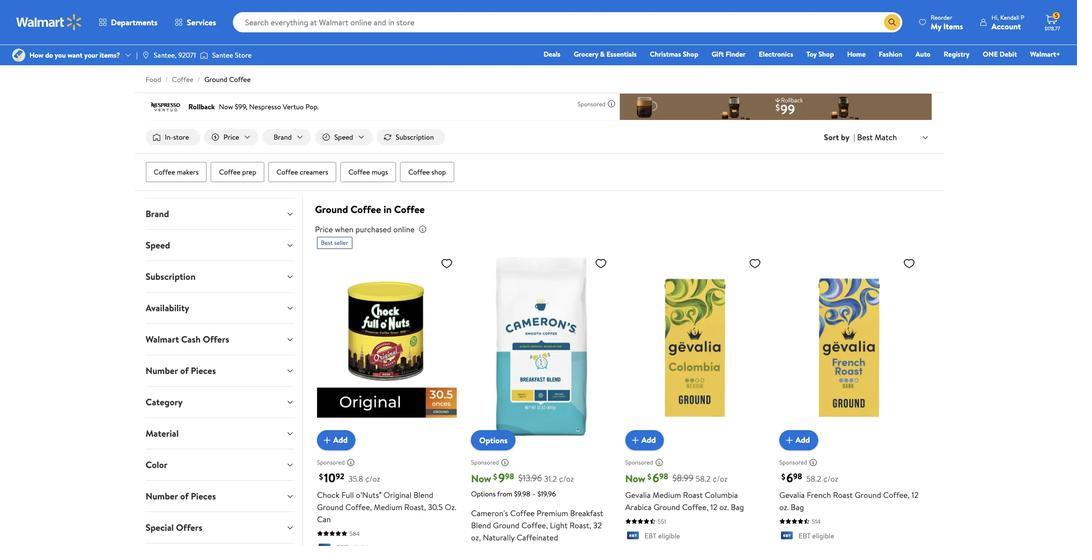 Task type: vqa. For each thing, say whether or not it's contained in the screenshot.
right Subscription
yes



Task type: locate. For each thing, give the bounding box(es) containing it.
2 oz. from the left
[[779, 502, 789, 513]]

price up coffee prep link
[[223, 132, 239, 142]]

reorder my items
[[931, 13, 963, 32]]

gevalia up arabica
[[625, 489, 651, 501]]

best seller
[[321, 239, 348, 247]]

1 number of pieces from the top
[[146, 365, 216, 377]]

0 horizontal spatial now
[[471, 472, 491, 485]]

subscription up availability
[[146, 270, 196, 283]]

0 horizontal spatial blend
[[413, 489, 433, 501]]

speed button up subscription dropdown button
[[137, 230, 302, 261]]

$ inside now $ 6 98 $8.99 58.2 ¢/oz gevalia medium roast columbia arabica ground coffee, 12 oz. bag
[[647, 471, 651, 483]]

1 gevalia from the left
[[625, 489, 651, 501]]

price up best seller at the left top
[[315, 224, 333, 235]]

1 vertical spatial 12
[[710, 502, 717, 513]]

1 vertical spatial brand
[[146, 208, 169, 220]]

1 horizontal spatial brand
[[274, 132, 292, 142]]

1 horizontal spatial |
[[854, 132, 855, 143]]

ebt eligible down 514
[[799, 531, 834, 541]]

number of pieces button down color tab
[[137, 481, 302, 512]]

92
[[336, 471, 344, 482]]

number down the walmart
[[146, 365, 178, 377]]

number of pieces button
[[137, 356, 302, 386], [137, 481, 302, 512]]

1 horizontal spatial price
[[223, 132, 239, 142]]

shop right christmas
[[683, 49, 698, 59]]

1 ebt from the left
[[644, 531, 656, 541]]

do
[[45, 50, 53, 60]]

1 vertical spatial price
[[146, 176, 166, 189]]

sponsored for 6
[[625, 458, 653, 467]]

0 horizontal spatial shop
[[683, 49, 698, 59]]

speed inside sort and filter section 'element'
[[334, 132, 353, 142]]

0 horizontal spatial oz.
[[719, 502, 729, 513]]

coffee, inside $ 6 98 58.2 ¢/oz gevalia french roast ground coffee, 12 oz. bag
[[883, 489, 910, 501]]

ad disclaimer and feedback for ingridsponsoredproducts image up "9" on the bottom left of the page
[[501, 459, 509, 467]]

ebt down 'french'
[[799, 531, 811, 541]]

1 oz. from the left
[[719, 502, 729, 513]]

3 ¢/oz from the left
[[713, 473, 728, 484]]

3 add button from the left
[[779, 430, 818, 451]]

sponsored down add to cart icon
[[625, 458, 653, 467]]

0 vertical spatial number
[[146, 365, 178, 377]]

1 vertical spatial blend
[[471, 520, 491, 531]]

1 horizontal spatial add button
[[625, 430, 664, 451]]

1 98 from the left
[[505, 471, 514, 482]]

deals link
[[539, 49, 565, 60]]

2 gevalia from the left
[[779, 489, 805, 501]]

0 horizontal spatial ebt
[[644, 531, 656, 541]]

 image for how do you want your items?
[[12, 49, 25, 62]]

1 add from the left
[[333, 435, 348, 446]]

0 vertical spatial number of pieces tab
[[137, 356, 302, 386]]

coffee, inside cameron's coffee premium breakfast blend ground coffee, light roast, 32 oz, naturally caffeinated
[[521, 520, 548, 531]]

1 vertical spatial number of pieces button
[[137, 481, 302, 512]]

blend up the "30.5" on the bottom of page
[[413, 489, 433, 501]]

¢/oz up columbia
[[713, 473, 728, 484]]

electronics link
[[754, 49, 798, 60]]

price inside sort and filter section 'element'
[[223, 132, 239, 142]]

2 add to cart image from the left
[[783, 434, 796, 446]]

price button up brand tab
[[137, 167, 302, 198]]

1 vertical spatial speed
[[146, 239, 170, 252]]

ebt image
[[625, 532, 640, 542], [779, 532, 795, 542], [317, 544, 332, 546]]

now $ 6 98 $8.99 58.2 ¢/oz gevalia medium roast columbia arabica ground coffee, 12 oz. bag
[[625, 469, 744, 513]]

sponsored up 10
[[317, 458, 345, 467]]

0 horizontal spatial ebt eligible
[[644, 531, 680, 541]]

1 add button from the left
[[317, 430, 356, 451]]

of up special offers
[[180, 490, 189, 503]]

4 ¢/oz from the left
[[823, 473, 838, 484]]

2 number of pieces tab from the top
[[137, 481, 302, 512]]

1 horizontal spatial add to cart image
[[783, 434, 796, 446]]

0 vertical spatial brand button
[[263, 129, 311, 145]]

¢/oz up o'nuts®
[[365, 473, 380, 484]]

coffee inside cameron's coffee premium breakfast blend ground coffee, light roast, 32 oz, naturally caffeinated
[[510, 508, 535, 519]]

sponsored left ad disclaimer and feedback for ingridsponsoredproducts icon
[[779, 458, 807, 467]]

98 inside $ 6 98 58.2 ¢/oz gevalia french roast ground coffee, 12 oz. bag
[[793, 471, 802, 482]]

1 vertical spatial options
[[471, 489, 496, 499]]

pieces for 1st number of pieces tab
[[191, 365, 216, 377]]

ebt image for 6
[[779, 532, 795, 542]]

|
[[136, 50, 138, 60], [854, 132, 855, 143]]

0 horizontal spatial price
[[146, 176, 166, 189]]

creamers
[[300, 167, 328, 177]]

1 horizontal spatial roast,
[[570, 520, 591, 531]]

pieces down cash
[[191, 365, 216, 377]]

0 horizontal spatial offers
[[176, 522, 202, 534]]

arabica
[[625, 502, 652, 513]]

ebt for 6
[[644, 531, 656, 541]]

price button
[[204, 129, 258, 145], [137, 167, 302, 198]]

0 horizontal spatial |
[[136, 50, 138, 60]]

2 add button from the left
[[625, 430, 664, 451]]

0 vertical spatial subscription
[[396, 132, 434, 142]]

options link
[[471, 430, 516, 451]]

0 horizontal spatial bag
[[731, 502, 744, 513]]

best left seller
[[321, 239, 333, 247]]

0 vertical spatial blend
[[413, 489, 433, 501]]

2 horizontal spatial add
[[796, 435, 810, 446]]

sponsored left ad disclaimer and feedback for skylinedisplayad image
[[578, 100, 605, 108]]

now left "9" on the bottom left of the page
[[471, 472, 491, 485]]

cameron's coffee premium breakfast blend ground coffee, light roast, 32 oz, naturally caffeinated image
[[471, 253, 611, 442]]

bag
[[731, 502, 744, 513], [791, 502, 804, 513]]

98 inside now $ 6 98 $8.99 58.2 ¢/oz gevalia medium roast columbia arabica ground coffee, 12 oz. bag
[[659, 471, 668, 482]]

1 horizontal spatial offers
[[203, 333, 229, 346]]

1 vertical spatial pieces
[[191, 490, 216, 503]]

number of pieces tab
[[137, 356, 302, 386], [137, 481, 302, 512]]

0 vertical spatial price button
[[204, 129, 258, 145]]

blend up oz,
[[471, 520, 491, 531]]

number of pieces button for 1st number of pieces tab
[[137, 356, 302, 386]]

in
[[384, 203, 392, 216]]

3 ad disclaimer and feedback for ingridsponsoredproducts image from the left
[[655, 459, 663, 467]]

add to cart image
[[321, 434, 333, 446], [783, 434, 796, 446]]

registry link
[[939, 49, 974, 60]]

roast, inside cameron's coffee premium breakfast blend ground coffee, light roast, 32 oz, naturally caffeinated
[[570, 520, 591, 531]]

now inside now $ 6 98 $8.99 58.2 ¢/oz gevalia medium roast columbia arabica ground coffee, 12 oz. bag
[[625, 472, 645, 485]]

1 6 from the left
[[652, 469, 659, 486]]

0 vertical spatial roast,
[[404, 502, 426, 513]]

1 horizontal spatial 6
[[786, 469, 793, 486]]

0 horizontal spatial roast,
[[404, 502, 426, 513]]

of for 1st number of pieces tab
[[180, 365, 189, 377]]

light
[[550, 520, 568, 531]]

number up special
[[146, 490, 178, 503]]

brand button inside sort and filter section 'element'
[[263, 129, 311, 145]]

1 vertical spatial number
[[146, 490, 178, 503]]

3 add from the left
[[796, 435, 810, 446]]

number of pieces down the walmart cash offers
[[146, 365, 216, 377]]

columbia
[[705, 489, 738, 501]]

551
[[658, 517, 666, 526]]

1 horizontal spatial blend
[[471, 520, 491, 531]]

now for 9
[[471, 472, 491, 485]]

1 horizontal spatial  image
[[142, 51, 150, 59]]

sponsored up "9" on the bottom left of the page
[[471, 458, 499, 467]]

$ 10 92 35.8 ¢/oz chock full o'nuts® original blend ground coffee, medium roast, 30.5 oz. can
[[317, 469, 456, 525]]

2 number of pieces button from the top
[[137, 481, 302, 512]]

| right items?
[[136, 50, 138, 60]]

5
[[1055, 11, 1058, 20]]

58.2 inside $ 6 98 58.2 ¢/oz gevalia french roast ground coffee, 12 oz. bag
[[806, 473, 821, 484]]

offers right cash
[[203, 333, 229, 346]]

0 vertical spatial offers
[[203, 333, 229, 346]]

cash
[[181, 333, 201, 346]]

store
[[235, 50, 252, 60]]

speed inside tab
[[146, 239, 170, 252]]

coffee left mugs
[[348, 167, 370, 177]]

2 add from the left
[[641, 435, 656, 446]]

0 horizontal spatial /
[[165, 74, 168, 85]]

gevalia left 'french'
[[779, 489, 805, 501]]

0 horizontal spatial brand
[[146, 208, 169, 220]]

brand inside sort and filter section 'element'
[[274, 132, 292, 142]]

tab
[[137, 544, 302, 546]]

1 eligible from the left
[[658, 531, 680, 541]]

2 horizontal spatial price
[[315, 224, 333, 235]]

add to favorites list, cameron's coffee premium breakfast blend ground coffee, light roast, 32 oz, naturally caffeinated image
[[595, 257, 607, 270]]

1 vertical spatial of
[[180, 490, 189, 503]]

services button
[[166, 10, 225, 34]]

1 horizontal spatial ad disclaimer and feedback for ingridsponsoredproducts image
[[501, 459, 509, 467]]

1 58.2 from the left
[[696, 473, 711, 484]]

brand up the coffee creamers
[[274, 132, 292, 142]]

2 6 from the left
[[786, 469, 793, 486]]

brand down coffee makers
[[146, 208, 169, 220]]

0 horizontal spatial eligible
[[658, 531, 680, 541]]

$ inside $ 10 92 35.8 ¢/oz chock full o'nuts® original blend ground coffee, medium roast, 30.5 oz. can
[[319, 471, 323, 483]]

¢/oz
[[365, 473, 380, 484], [559, 473, 574, 484], [713, 473, 728, 484], [823, 473, 838, 484]]

naturally
[[483, 532, 515, 543]]

now inside now $ 9 98 $13.96 31.2 ¢/oz options from $9.98 – $19.96
[[471, 472, 491, 485]]

number of pieces
[[146, 365, 216, 377], [146, 490, 216, 503]]

1 ad disclaimer and feedback for ingridsponsoredproducts image from the left
[[347, 459, 355, 467]]

now up arabica
[[625, 472, 645, 485]]

0 horizontal spatial speed
[[146, 239, 170, 252]]

| inside sort and filter section 'element'
[[854, 132, 855, 143]]

1 horizontal spatial speed button
[[315, 129, 372, 145]]

coffee,
[[883, 489, 910, 501], [345, 502, 372, 513], [682, 502, 709, 513], [521, 520, 548, 531]]

98 for 6
[[659, 471, 668, 482]]

1 vertical spatial offers
[[176, 522, 202, 534]]

availability button
[[137, 293, 302, 324]]

eligible down 514
[[812, 531, 834, 541]]

roast down $8.99 in the bottom of the page
[[683, 489, 703, 501]]

2 98 from the left
[[659, 471, 668, 482]]

ground down chock
[[317, 502, 343, 513]]

0 vertical spatial 12
[[912, 489, 919, 501]]

eligible down 551
[[658, 531, 680, 541]]

0 vertical spatial number of pieces button
[[137, 356, 302, 386]]

one debit
[[983, 49, 1017, 59]]

ebt for 98
[[799, 531, 811, 541]]

price inside price tab
[[146, 176, 166, 189]]

subscription tab
[[137, 261, 302, 292]]

| right by
[[854, 132, 855, 143]]

 image left "how"
[[12, 49, 25, 62]]

0 horizontal spatial add
[[333, 435, 348, 446]]

2 ebt from the left
[[799, 531, 811, 541]]

5 $178.77
[[1045, 11, 1060, 32]]

58.2 right $8.99 in the bottom of the page
[[696, 473, 711, 484]]

price button up coffee prep link
[[204, 129, 258, 145]]

walmart cash offers tab
[[137, 324, 302, 355]]

2 number of pieces from the top
[[146, 490, 216, 503]]

best inside popup button
[[857, 132, 873, 143]]

$9.98
[[514, 489, 530, 499]]

blend inside $ 10 92 35.8 ¢/oz chock full o'nuts® original blend ground coffee, medium roast, 30.5 oz. can
[[413, 489, 433, 501]]

1 horizontal spatial now
[[625, 472, 645, 485]]

number of pieces button up category dropdown button
[[137, 356, 302, 386]]

10
[[324, 469, 336, 486]]

0 vertical spatial best
[[857, 132, 873, 143]]

shop right toy
[[818, 49, 834, 59]]

2 / from the left
[[198, 74, 200, 85]]

bag inside $ 6 98 58.2 ¢/oz gevalia french roast ground coffee, 12 oz. bag
[[791, 502, 804, 513]]

2 vertical spatial price
[[315, 224, 333, 235]]

coffee creamers link
[[268, 162, 336, 182]]

roast, left the "30.5" on the bottom of page
[[404, 502, 426, 513]]

coffee down 92071
[[172, 74, 193, 85]]

2 of from the top
[[180, 490, 189, 503]]

0 horizontal spatial ebt image
[[317, 544, 332, 546]]

items
[[943, 21, 963, 32]]

offers inside dropdown button
[[203, 333, 229, 346]]

12 inside now $ 6 98 $8.99 58.2 ¢/oz gevalia medium roast columbia arabica ground coffee, 12 oz. bag
[[710, 502, 717, 513]]

ground inside now $ 6 98 $8.99 58.2 ¢/oz gevalia medium roast columbia arabica ground coffee, 12 oz. bag
[[654, 502, 680, 513]]

1 horizontal spatial subscription
[[396, 132, 434, 142]]

0 horizontal spatial ad disclaimer and feedback for ingridsponsoredproducts image
[[347, 459, 355, 467]]

0 vertical spatial of
[[180, 365, 189, 377]]

search icon image
[[888, 18, 896, 26]]

1 number from the top
[[146, 365, 178, 377]]

1 horizontal spatial shop
[[818, 49, 834, 59]]

$8.99
[[672, 472, 694, 485]]

1 of from the top
[[180, 365, 189, 377]]

0 horizontal spatial 98
[[505, 471, 514, 482]]

roast
[[683, 489, 703, 501], [833, 489, 853, 501]]

number of pieces up special offers
[[146, 490, 216, 503]]

caffeinated
[[517, 532, 558, 543]]

brand button up coffee creamers link
[[263, 129, 311, 145]]

1 horizontal spatial ebt eligible
[[799, 531, 834, 541]]

1 horizontal spatial medium
[[653, 489, 681, 501]]

0 horizontal spatial gevalia
[[625, 489, 651, 501]]

coffee down the $9.98
[[510, 508, 535, 519]]

0 vertical spatial number of pieces
[[146, 365, 216, 377]]

ground right 'french'
[[855, 489, 881, 501]]

by
[[841, 132, 849, 143]]

eligible for 98
[[812, 531, 834, 541]]

1 vertical spatial |
[[854, 132, 855, 143]]

2 roast from the left
[[833, 489, 853, 501]]

1 horizontal spatial 58.2
[[806, 473, 821, 484]]

2 now from the left
[[625, 472, 645, 485]]

roast, down breakfast
[[570, 520, 591, 531]]

of down the walmart cash offers
[[180, 365, 189, 377]]

1 vertical spatial number of pieces
[[146, 490, 216, 503]]

premium
[[537, 508, 568, 519]]

ebt
[[644, 531, 656, 541], [799, 531, 811, 541]]

2 pieces from the top
[[191, 490, 216, 503]]

0 vertical spatial medium
[[653, 489, 681, 501]]

1 horizontal spatial add
[[641, 435, 656, 446]]

12 inside $ 6 98 58.2 ¢/oz gevalia french roast ground coffee, 12 oz. bag
[[912, 489, 919, 501]]

santee store
[[212, 50, 252, 60]]

ad disclaimer and feedback for ingridsponsoredproducts image up 35.8
[[347, 459, 355, 467]]

ground
[[204, 74, 227, 85], [315, 203, 348, 216], [855, 489, 881, 501], [317, 502, 343, 513], [654, 502, 680, 513], [493, 520, 519, 531]]

roast,
[[404, 502, 426, 513], [570, 520, 591, 531]]

98
[[505, 471, 514, 482], [659, 471, 668, 482], [793, 471, 802, 482]]

1 horizontal spatial /
[[198, 74, 200, 85]]

Search search field
[[233, 12, 902, 32]]

brand button up speed tab at the left
[[137, 199, 302, 229]]

gevalia inside now $ 6 98 $8.99 58.2 ¢/oz gevalia medium roast columbia arabica ground coffee, 12 oz. bag
[[625, 489, 651, 501]]

1 horizontal spatial eligible
[[812, 531, 834, 541]]

1 vertical spatial subscription
[[146, 270, 196, 283]]

eligible for 6
[[658, 531, 680, 541]]

2 horizontal spatial add button
[[779, 430, 818, 451]]

2 bag from the left
[[791, 502, 804, 513]]

1 horizontal spatial oz.
[[779, 502, 789, 513]]

1 add to cart image from the left
[[321, 434, 333, 446]]

oz.
[[445, 502, 456, 513]]

cameron's coffee premium breakfast blend ground coffee, light roast, 32 oz, naturally caffeinated
[[471, 508, 603, 543]]

4 $ from the left
[[781, 471, 785, 483]]

584
[[349, 529, 360, 538]]

0 horizontal spatial medium
[[374, 502, 402, 513]]

1 vertical spatial medium
[[374, 502, 402, 513]]

coffee prep
[[219, 167, 256, 177]]

2 ad disclaimer and feedback for ingridsponsoredproducts image from the left
[[501, 459, 509, 467]]

ebt eligible down 551
[[644, 531, 680, 541]]

¢/oz right 31.2
[[559, 473, 574, 484]]

subscription up coffee shop on the top of the page
[[396, 132, 434, 142]]

3 $ from the left
[[647, 471, 651, 483]]

number for second number of pieces tab from the top
[[146, 490, 178, 503]]

1 ebt eligible from the left
[[644, 531, 680, 541]]

/ right food
[[165, 74, 168, 85]]

speed
[[334, 132, 353, 142], [146, 239, 170, 252]]

coffee left makers at the left top
[[154, 167, 175, 177]]

 image left the santee,
[[142, 51, 150, 59]]

9
[[498, 469, 505, 486]]

original
[[383, 489, 411, 501]]

ad disclaimer and feedback for skylinedisplayad image
[[607, 100, 615, 108]]

ad disclaimer and feedback for ingridsponsoredproducts image
[[347, 459, 355, 467], [501, 459, 509, 467], [655, 459, 663, 467]]

1 ¢/oz from the left
[[365, 473, 380, 484]]

medium down original
[[374, 502, 402, 513]]

ground up naturally
[[493, 520, 519, 531]]

walmart cash offers
[[146, 333, 229, 346]]

price left makers at the left top
[[146, 176, 166, 189]]

options up "9" on the bottom left of the page
[[479, 435, 508, 446]]

2 ¢/oz from the left
[[559, 473, 574, 484]]

offers right special
[[176, 522, 202, 534]]

1 number of pieces button from the top
[[137, 356, 302, 386]]

food
[[146, 74, 161, 85]]

1 vertical spatial roast,
[[570, 520, 591, 531]]

ad disclaimer and feedback for ingridsponsoredproducts image up now $ 6 98 $8.99 58.2 ¢/oz gevalia medium roast columbia arabica ground coffee, 12 oz. bag on the right
[[655, 459, 663, 467]]

registry
[[944, 49, 970, 59]]

ebt down arabica
[[644, 531, 656, 541]]

¢/oz up 'french'
[[823, 473, 838, 484]]

1 vertical spatial number of pieces tab
[[137, 481, 302, 512]]

medium down $8.99 in the bottom of the page
[[653, 489, 681, 501]]

1 horizontal spatial ebt image
[[625, 532, 640, 542]]

coffee down store
[[229, 74, 251, 85]]

3 98 from the left
[[793, 471, 802, 482]]

1 pieces from the top
[[191, 365, 216, 377]]

¢/oz inside now $ 6 98 $8.99 58.2 ¢/oz gevalia medium roast columbia arabica ground coffee, 12 oz. bag
[[713, 473, 728, 484]]

best right by
[[857, 132, 873, 143]]

brand
[[274, 132, 292, 142], [146, 208, 169, 220]]

roast right 'french'
[[833, 489, 853, 501]]

speed button up 'coffee mugs' link
[[315, 129, 372, 145]]

1 horizontal spatial 98
[[659, 471, 668, 482]]

1 horizontal spatial speed
[[334, 132, 353, 142]]

0 vertical spatial pieces
[[191, 365, 216, 377]]

1 vertical spatial best
[[321, 239, 333, 247]]

/ right coffee link in the top of the page
[[198, 74, 200, 85]]

0 horizontal spatial 6
[[652, 469, 659, 486]]

2 ebt eligible from the left
[[799, 531, 834, 541]]

0 horizontal spatial 58.2
[[696, 473, 711, 484]]

2 $ from the left
[[493, 471, 497, 483]]

number of pieces tab up category dropdown button
[[137, 356, 302, 386]]

ground up 551
[[654, 502, 680, 513]]

0 horizontal spatial 12
[[710, 502, 717, 513]]

1 horizontal spatial best
[[857, 132, 873, 143]]

1 shop from the left
[[683, 49, 698, 59]]

0 vertical spatial price
[[223, 132, 239, 142]]

0 horizontal spatial add button
[[317, 430, 356, 451]]

 image right 92071
[[200, 50, 208, 60]]

best
[[857, 132, 873, 143], [321, 239, 333, 247]]

shop for christmas shop
[[683, 49, 698, 59]]

shop
[[683, 49, 698, 59], [818, 49, 834, 59]]

subscription button
[[376, 129, 445, 145]]

2 58.2 from the left
[[806, 473, 821, 484]]

number of pieces tab down color tab
[[137, 481, 302, 512]]

2 eligible from the left
[[812, 531, 834, 541]]

2 horizontal spatial ebt image
[[779, 532, 795, 542]]

options up cameron's
[[471, 489, 496, 499]]

0 vertical spatial |
[[136, 50, 138, 60]]

1 horizontal spatial ebt
[[799, 531, 811, 541]]

31.2
[[544, 473, 557, 484]]

2 number from the top
[[146, 490, 178, 503]]

in-
[[165, 132, 173, 142]]

medium inside $ 10 92 35.8 ¢/oz chock full o'nuts® original blend ground coffee, medium roast, 30.5 oz. can
[[374, 502, 402, 513]]

1 now from the left
[[471, 472, 491, 485]]

/
[[165, 74, 168, 85], [198, 74, 200, 85]]

now $ 9 98 $13.96 31.2 ¢/oz options from $9.98 – $19.96
[[471, 469, 574, 499]]

0 vertical spatial speed
[[334, 132, 353, 142]]

store
[[173, 132, 189, 142]]

number for 1st number of pieces tab
[[146, 365, 178, 377]]

1 roast from the left
[[683, 489, 703, 501]]

material button
[[137, 418, 302, 449]]

ad disclaimer and feedback for ingridsponsoredproducts image for 9
[[501, 459, 509, 467]]

chock full o'nuts® original blend ground coffee, medium roast, 30.5 oz. can image
[[317, 253, 457, 442]]

0 horizontal spatial speed button
[[137, 230, 302, 261]]

1 $ from the left
[[319, 471, 323, 483]]

1 bag from the left
[[731, 502, 744, 513]]

hi,
[[991, 13, 999, 22]]

medium inside now $ 6 98 $8.99 58.2 ¢/oz gevalia medium roast columbia arabica ground coffee, 12 oz. bag
[[653, 489, 681, 501]]

98 inside now $ 9 98 $13.96 31.2 ¢/oz options from $9.98 – $19.96
[[505, 471, 514, 482]]

1 horizontal spatial roast
[[833, 489, 853, 501]]

98 for 9
[[505, 471, 514, 482]]

35.8
[[348, 473, 363, 484]]

category tab
[[137, 387, 302, 418]]

pieces down color dropdown button
[[191, 490, 216, 503]]

christmas
[[650, 49, 681, 59]]

2 shop from the left
[[818, 49, 834, 59]]

roast inside $ 6 98 58.2 ¢/oz gevalia french roast ground coffee, 12 oz. bag
[[833, 489, 853, 501]]

grocery
[[574, 49, 598, 59]]

1 horizontal spatial 12
[[912, 489, 919, 501]]

coffee, inside now $ 6 98 $8.99 58.2 ¢/oz gevalia medium roast columbia arabica ground coffee, 12 oz. bag
[[682, 502, 709, 513]]

 image
[[12, 49, 25, 62], [200, 50, 208, 60], [142, 51, 150, 59]]

58.2 down ad disclaimer and feedback for ingridsponsoredproducts icon
[[806, 473, 821, 484]]



Task type: describe. For each thing, give the bounding box(es) containing it.
30.5
[[428, 502, 443, 513]]

 image for santee store
[[200, 50, 208, 60]]

from
[[497, 489, 512, 499]]

6 inside now $ 6 98 $8.99 58.2 ¢/oz gevalia medium roast columbia arabica ground coffee, 12 oz. bag
[[652, 469, 659, 486]]

6 inside $ 6 98 58.2 ¢/oz gevalia french roast ground coffee, 12 oz. bag
[[786, 469, 793, 486]]

category button
[[137, 387, 302, 418]]

gevalia medium roast columbia arabica ground coffee, 12 oz. bag image
[[625, 253, 765, 442]]

$ inside $ 6 98 58.2 ¢/oz gevalia french roast ground coffee, 12 oz. bag
[[781, 471, 785, 483]]

seller
[[334, 239, 348, 247]]

special offers
[[146, 522, 202, 534]]

add to cart image for gevalia french roast ground coffee, 12 oz. bag image
[[783, 434, 796, 446]]

 image for santee, 92071
[[142, 51, 150, 59]]

subscription inside button
[[396, 132, 434, 142]]

online
[[393, 224, 415, 235]]

speed tab
[[137, 230, 302, 261]]

1 number of pieces tab from the top
[[137, 356, 302, 386]]

pieces for second number of pieces tab from the top
[[191, 490, 216, 503]]

ebt eligible for 98
[[799, 531, 834, 541]]

departments button
[[90, 10, 166, 34]]

shop for toy shop
[[818, 49, 834, 59]]

makers
[[177, 167, 199, 177]]

want
[[67, 50, 83, 60]]

bag inside now $ 6 98 $8.99 58.2 ¢/oz gevalia medium roast columbia arabica ground coffee, 12 oz. bag
[[731, 502, 744, 513]]

ebt eligible for 6
[[644, 531, 680, 541]]

coffee left shop
[[408, 167, 430, 177]]

how
[[29, 50, 43, 60]]

ground down santee on the left top of the page
[[204, 74, 227, 85]]

one debit link
[[978, 49, 1022, 60]]

¢/oz inside $ 10 92 35.8 ¢/oz chock full o'nuts® original blend ground coffee, medium roast, 30.5 oz. can
[[365, 473, 380, 484]]

$19.96
[[537, 489, 556, 499]]

ebt image for 10
[[317, 544, 332, 546]]

add button for $
[[625, 430, 664, 451]]

account
[[991, 21, 1021, 32]]

availability
[[146, 302, 189, 314]]

coffee makers
[[154, 167, 199, 177]]

number of pieces button for second number of pieces tab from the top
[[137, 481, 302, 512]]

sponsored for 98
[[779, 458, 807, 467]]

oz. inside $ 6 98 58.2 ¢/oz gevalia french roast ground coffee, 12 oz. bag
[[779, 502, 789, 513]]

Walmart Site-Wide search field
[[233, 12, 902, 32]]

santee, 92071
[[154, 50, 196, 60]]

ground inside $ 10 92 35.8 ¢/oz chock full o'nuts® original blend ground coffee, medium roast, 30.5 oz. can
[[317, 502, 343, 513]]

reorder
[[931, 13, 952, 22]]

ad disclaimer and feedback for ingridsponsoredproducts image for 6
[[655, 459, 663, 467]]

add button for 6
[[779, 430, 818, 451]]

coffee shop
[[408, 167, 446, 177]]

color tab
[[137, 450, 302, 481]]

availability tab
[[137, 293, 302, 324]]

coffee up online
[[394, 203, 425, 216]]

deals
[[544, 49, 560, 59]]

¢/oz inside now $ 9 98 $13.96 31.2 ¢/oz options from $9.98 – $19.96
[[559, 473, 574, 484]]

roast, inside $ 10 92 35.8 ¢/oz chock full o'nuts® original blend ground coffee, medium roast, 30.5 oz. can
[[404, 502, 426, 513]]

how do you want your items?
[[29, 50, 120, 60]]

departments
[[111, 17, 158, 28]]

coffee left prep
[[219, 167, 240, 177]]

prep
[[242, 167, 256, 177]]

your
[[84, 50, 98, 60]]

color
[[146, 459, 168, 471]]

ad disclaimer and feedback for ingridsponsoredproducts image
[[809, 459, 817, 467]]

ground up when
[[315, 203, 348, 216]]

gift finder
[[712, 49, 746, 59]]

price tab
[[137, 167, 302, 198]]

coffee up the price when purchased online at the left of the page
[[351, 203, 381, 216]]

$ 6 98 58.2 ¢/oz gevalia french roast ground coffee, 12 oz. bag
[[779, 469, 919, 513]]

add to favorites list, gevalia medium roast columbia arabica ground coffee, 12 oz. bag image
[[749, 257, 761, 270]]

breakfast
[[570, 508, 603, 519]]

add to favorites list, chock full o'nuts® original blend ground coffee, medium roast, 30.5 oz. can image
[[441, 257, 453, 270]]

oz,
[[471, 532, 481, 543]]

services
[[187, 17, 216, 28]]

items?
[[100, 50, 120, 60]]

gift
[[712, 49, 724, 59]]

coffee mugs
[[348, 167, 388, 177]]

coffee makers link
[[146, 162, 207, 182]]

auto
[[916, 49, 931, 59]]

full
[[341, 489, 354, 501]]

walmart image
[[16, 14, 82, 30]]

legal information image
[[419, 225, 427, 233]]

coffee link
[[172, 74, 193, 85]]

¢/oz inside $ 6 98 58.2 ¢/oz gevalia french roast ground coffee, 12 oz. bag
[[823, 473, 838, 484]]

sort
[[824, 132, 839, 143]]

gevalia inside $ 6 98 58.2 ¢/oz gevalia french roast ground coffee, 12 oz. bag
[[779, 489, 805, 501]]

add to cart image for chock full o'nuts® original blend ground coffee, medium roast, 30.5 oz. can image
[[321, 434, 333, 446]]

add to cart image
[[629, 434, 641, 446]]

coffee shop link
[[400, 162, 454, 182]]

number of pieces for "number of pieces" dropdown button related to 1st number of pieces tab
[[146, 365, 216, 377]]

p
[[1021, 13, 1024, 22]]

oz. inside now $ 6 98 $8.99 58.2 ¢/oz gevalia medium roast columbia arabica ground coffee, 12 oz. bag
[[719, 502, 729, 513]]

blend inside cameron's coffee premium breakfast blend ground coffee, light roast, 32 oz, naturally caffeinated
[[471, 520, 491, 531]]

coffee left the creamers
[[277, 167, 298, 177]]

food / coffee / ground coffee
[[146, 74, 251, 85]]

best for best match
[[857, 132, 873, 143]]

kendall
[[1000, 13, 1019, 22]]

speed button inside sort and filter section 'element'
[[315, 129, 372, 145]]

my
[[931, 21, 941, 32]]

now for 6
[[625, 472, 645, 485]]

electronics
[[759, 49, 793, 59]]

add for 6
[[796, 435, 810, 446]]

food link
[[146, 74, 161, 85]]

32
[[593, 520, 602, 531]]

options inside now $ 9 98 $13.96 31.2 ¢/oz options from $9.98 – $19.96
[[471, 489, 496, 499]]

coffee, inside $ 10 92 35.8 ¢/oz chock full o'nuts® original blend ground coffee, medium roast, 30.5 oz. can
[[345, 502, 372, 513]]

christmas shop
[[650, 49, 698, 59]]

sponsored for 9
[[471, 458, 499, 467]]

special
[[146, 522, 174, 534]]

coffee creamers
[[277, 167, 328, 177]]

you
[[55, 50, 66, 60]]

&
[[600, 49, 605, 59]]

subscription button
[[137, 261, 302, 292]]

ground coffee link
[[204, 74, 251, 85]]

cameron's
[[471, 508, 508, 519]]

best for best seller
[[321, 239, 333, 247]]

$178.77
[[1045, 25, 1060, 32]]

sort and filter section element
[[133, 121, 944, 153]]

$13.96
[[518, 472, 542, 485]]

brand tab
[[137, 199, 302, 229]]

special offers tab
[[137, 512, 302, 543]]

roast inside now $ 6 98 $8.99 58.2 ¢/oz gevalia medium roast columbia arabica ground coffee, 12 oz. bag
[[683, 489, 703, 501]]

of for second number of pieces tab from the top
[[180, 490, 189, 503]]

best match
[[857, 132, 897, 143]]

ebt image for $
[[625, 532, 640, 542]]

58.2 inside now $ 6 98 $8.99 58.2 ¢/oz gevalia medium roast columbia arabica ground coffee, 12 oz. bag
[[696, 473, 711, 484]]

1 / from the left
[[165, 74, 168, 85]]

$ inside now $ 9 98 $13.96 31.2 ¢/oz options from $9.98 – $19.96
[[493, 471, 497, 483]]

santee
[[212, 50, 233, 60]]

514
[[812, 517, 821, 526]]

purchased
[[355, 224, 391, 235]]

mugs
[[372, 167, 388, 177]]

1 vertical spatial brand button
[[137, 199, 302, 229]]

walmart+ link
[[1026, 49, 1065, 60]]

add to favorites list, gevalia french roast ground coffee, 12 oz. bag image
[[903, 257, 915, 270]]

shop
[[431, 167, 446, 177]]

walmart cash offers button
[[137, 324, 302, 355]]

1 vertical spatial speed button
[[137, 230, 302, 261]]

toy shop
[[806, 49, 834, 59]]

1 vertical spatial price button
[[137, 167, 302, 198]]

finder
[[726, 49, 746, 59]]

chock
[[317, 489, 340, 501]]

gevalia french roast ground coffee, 12 oz. bag image
[[779, 253, 919, 442]]

category
[[146, 396, 183, 409]]

grocery & essentials link
[[569, 49, 641, 60]]

number of pieces for second number of pieces tab from the top "number of pieces" dropdown button
[[146, 490, 216, 503]]

offers inside dropdown button
[[176, 522, 202, 534]]

ground coffee in coffee
[[315, 203, 425, 216]]

ground inside cameron's coffee premium breakfast blend ground coffee, light roast, 32 oz, naturally caffeinated
[[493, 520, 519, 531]]

subscription inside dropdown button
[[146, 270, 196, 283]]

home link
[[843, 49, 870, 60]]

fashion
[[879, 49, 902, 59]]

coffee mugs link
[[340, 162, 396, 182]]

coffee prep link
[[211, 162, 264, 182]]

0 vertical spatial options
[[479, 435, 508, 446]]

walmart
[[146, 333, 179, 346]]

brand inside tab
[[146, 208, 169, 220]]

ground inside $ 6 98 58.2 ¢/oz gevalia french roast ground coffee, 12 oz. bag
[[855, 489, 881, 501]]

price when purchased online
[[315, 224, 415, 235]]

material tab
[[137, 418, 302, 449]]

add for $
[[641, 435, 656, 446]]

when
[[335, 224, 354, 235]]



